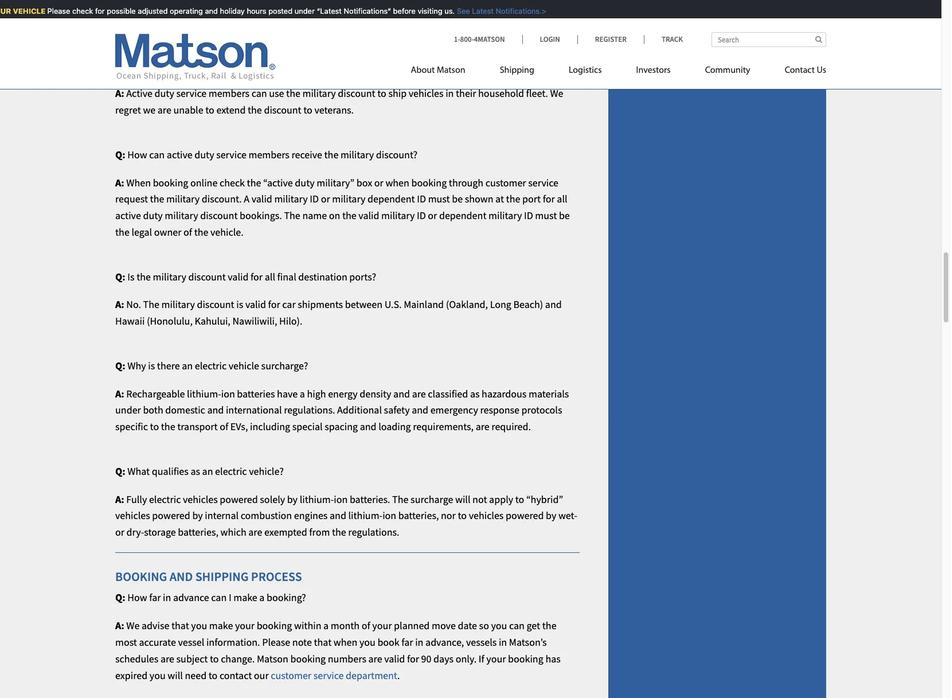 Task type: describe. For each thing, give the bounding box(es) containing it.
rechargeable
[[126, 387, 185, 400]]

shipping link
[[483, 60, 552, 84]]

fully electric vehicles powered solely by lithium-ion batteries. the surcharge will not apply to "hybrid" vehicles powered by internal combustion engines and lithium-ion batteries, nor to vehicles powered by wet- or dry-storage batteries, which are exempted from the regulations.
[[115, 492, 577, 539]]

vehicles up dry-
[[115, 509, 150, 522]]

receive
[[292, 148, 322, 161]]

q: for q: how far in advance can i make a booking?
[[115, 591, 125, 604]]

2 horizontal spatial powered
[[506, 509, 544, 522]]

to right eligible on the left top of page
[[305, 59, 314, 72]]

eligible
[[271, 59, 303, 72]]

i
[[229, 591, 232, 604]]

in left advance
[[163, 591, 171, 604]]

to right subject
[[210, 652, 219, 665]]

us
[[817, 66, 827, 75]]

use inside "active duty service members can use the military discount to ship vehicles in their household fleet. we regret we are unable to extend the discount to veterans."
[[269, 87, 284, 100]]

booking down matson's
[[508, 652, 544, 665]]

the right extend
[[248, 103, 262, 117]]

lithium- inside rechargeable lithium-ion batteries have a high energy density and are classified as hazardous materials under both domestic and international regulations. additional safety and emergency response protocols specific to the transport of evs, including special spacing and loading requirements, are required.
[[187, 387, 221, 400]]

logistics
[[569, 66, 602, 75]]

0 horizontal spatial your
[[235, 619, 255, 632]]

immediate
[[144, 59, 190, 72]]

1 vertical spatial discount?
[[376, 148, 418, 161]]

customer inside when booking online check the "active duty military" box or when booking through customer service request the military discount. a valid military id or military dependent id must be shown at the port for all active duty military discount bookings. the name on the valid military id or dependent military id must be the legal owner of the vehicle.
[[486, 176, 526, 189]]

military inside no. the military discount is valid for car shipments between u.s. mainland (oakland, long beach) and hawaii (honolulu, kahului, nawiliwili, hilo).
[[162, 298, 195, 311]]

posted
[[264, 6, 288, 15]]

a: active duty service members of the u.s. air force, army, coast guard, marines, or navy.
[[115, 14, 498, 28]]

final
[[277, 270, 296, 283]]

1-800-4matson
[[454, 34, 505, 44]]

0 horizontal spatial all
[[265, 270, 275, 283]]

in up 90
[[415, 636, 424, 649]]

hawaii
[[115, 314, 145, 328]]

vehicles up internal on the bottom of the page
[[183, 492, 218, 506]]

booking?
[[267, 591, 306, 604]]

vessels
[[466, 636, 497, 649]]

you left book
[[360, 636, 376, 649]]

in inside "active duty service members can use the military discount to ship vehicles in their household fleet. we regret we are unable to extend the discount to veterans."
[[446, 87, 454, 100]]

the left legal
[[115, 225, 130, 239]]

have
[[277, 387, 298, 400]]

batteries
[[237, 387, 275, 400]]

a: for active duty service members can use the military discount to ship vehicles in their household fleet. we regret we are unable to extend the discount to veterans.
[[115, 87, 124, 100]]

engines
[[294, 509, 328, 522]]

a: for rechargeable lithium-ion batteries have a high energy density and are classified as hazardous materials under both domestic and international regulations. additional safety and emergency response protocols specific to the transport of evs, including special spacing and loading requirements, are required.
[[115, 387, 124, 400]]

the inside fully electric vehicles powered solely by lithium-ion batteries. the surcharge will not apply to "hybrid" vehicles powered by internal combustion engines and lithium-ion batteries, nor to vehicles powered by wet- or dry-storage batteries, which are exempted from the regulations.
[[332, 526, 346, 539]]

for left final
[[251, 270, 263, 283]]

1 vertical spatial as
[[191, 465, 200, 478]]

.
[[398, 669, 400, 682]]

household
[[478, 87, 524, 100]]

the down 'when'
[[150, 192, 164, 206]]

rechargeable lithium-ion batteries have a high energy density and are classified as hazardous materials under both domestic and international regulations. additional safety and emergency response protocols specific to the transport of evs, including special spacing and loading requirements, are required.
[[115, 387, 569, 433]]

the up a
[[247, 176, 261, 189]]

transport
[[177, 420, 218, 433]]

request
[[115, 192, 148, 206]]

solely
[[260, 492, 285, 506]]

emergency
[[431, 403, 478, 417]]

4matson
[[474, 34, 505, 44]]

electric for vehicle
[[195, 359, 227, 372]]

0 horizontal spatial far
[[149, 591, 161, 604]]

additional
[[337, 403, 382, 417]]

navy.
[[474, 14, 498, 28]]

active inside when booking online check the "active duty military" box or when booking through customer service request the military discount. a valid military id or military dependent id must be shown at the port for all active duty military discount bookings. the name on the valid military id or dependent military id must be the legal owner of the vehicle.
[[115, 209, 141, 222]]

register
[[595, 34, 627, 44]]

the up "active duty service members can use the military discount to ship vehicles in their household fleet. we regret we are unable to extend the discount to veterans."
[[333, 59, 347, 72]]

high
[[307, 387, 326, 400]]

about
[[411, 66, 435, 75]]

about matson
[[411, 66, 466, 75]]

the right receive at the top left of page
[[324, 148, 339, 161]]

spacing
[[325, 420, 358, 433]]

evs,
[[230, 420, 248, 433]]

advance,
[[426, 636, 464, 649]]

valid down box
[[359, 209, 379, 222]]

a inside rechargeable lithium-ion batteries have a high energy density and are classified as hazardous materials under both domestic and international regulations. additional safety and emergency response protocols specific to the transport of evs, including special spacing and loading requirements, are required.
[[300, 387, 305, 400]]

the right is on the top of the page
[[137, 270, 151, 283]]

international
[[226, 403, 282, 417]]

wet-
[[559, 509, 577, 522]]

1 vertical spatial must
[[535, 209, 557, 222]]

to left extend
[[205, 103, 214, 117]]

hilo).
[[279, 314, 303, 328]]

1 horizontal spatial make
[[234, 591, 257, 604]]

0 vertical spatial please
[[42, 6, 65, 15]]

matson inside top menu navigation
[[437, 66, 466, 75]]

0 horizontal spatial batteries,
[[178, 526, 219, 539]]

online
[[190, 176, 218, 189]]

to right need
[[209, 669, 218, 682]]

discount inside no. the military discount is valid for car shipments between u.s. mainland (oakland, long beach) and hawaii (honolulu, kahului, nawiliwili, hilo).
[[197, 298, 234, 311]]

0 horizontal spatial powered
[[152, 509, 190, 522]]

0 vertical spatial active
[[167, 148, 193, 161]]

q: for q: what qualifies as an electric vehicle?
[[115, 465, 125, 478]]

members inside "active duty service members can use the military discount to ship vehicles in their household fleet. we regret we are unable to extend the discount to veterans."
[[209, 87, 250, 100]]

within
[[294, 619, 322, 632]]

date
[[458, 619, 477, 632]]

long
[[490, 298, 512, 311]]

top menu navigation
[[411, 60, 827, 84]]

most
[[115, 636, 137, 649]]

discount inside when booking online check the "active duty military" box or when booking through customer service request the military discount. a valid military id or military dependent id must be shown at the port for all active duty military discount bookings. the name on the valid military id or dependent military id must be the legal owner of the vehicle.
[[200, 209, 238, 222]]

please inside we advise that you make your booking within a month of your planned move date so you can get the most accurate vessel information. please note that when you book far in advance, vessels in matson's schedules are subject to change. matson booking numbers are valid for 90 days only. if your booking has expired you will need to contact our
[[262, 636, 290, 649]]

the down eligible on the left top of page
[[286, 87, 301, 100]]

the inside no. the military discount is valid for car shipments between u.s. mainland (oakland, long beach) and hawaii (honolulu, kahului, nawiliwili, hilo).
[[143, 298, 159, 311]]

process
[[251, 568, 302, 584]]

duty inside "active duty service members can use the military discount to ship vehicles in their household fleet. we regret we are unable to extend the discount to veterans."
[[155, 87, 174, 100]]

to right nor
[[458, 509, 467, 522]]

90
[[421, 652, 432, 665]]

can left the 'i'
[[211, 591, 227, 604]]

in right vessels
[[499, 636, 507, 649]]

valid down vehicle.
[[228, 270, 249, 283]]

ion inside rechargeable lithium-ion batteries have a high energy density and are classified as hazardous materials under both domestic and international regulations. additional safety and emergency response protocols specific to the transport of evs, including special spacing and loading requirements, are required.
[[221, 387, 235, 400]]

community link
[[688, 60, 768, 84]]

to left ship at the left top of the page
[[378, 87, 387, 100]]

booking down booking?
[[257, 619, 292, 632]]

q: is the military discount valid for all final destination ports?
[[115, 270, 376, 283]]

booking left through
[[412, 176, 447, 189]]

duty up immediate at the top left
[[155, 14, 174, 28]]

and down the additional
[[360, 420, 377, 433]]

the right hours
[[262, 14, 277, 28]]

duty up online
[[195, 148, 214, 161]]

and right safety
[[412, 403, 429, 417]]

are inside "active duty service members can use the military discount to ship vehicles in their household fleet. we regret we are unable to extend the discount to veterans."
[[158, 103, 171, 117]]

2 vertical spatial lithium-
[[348, 509, 383, 522]]

you up vessel
[[191, 619, 207, 632]]

no. the military discount is valid for car shipments between u.s. mainland (oakland, long beach) and hawaii (honolulu, kahului, nawiliwili, hilo).
[[115, 298, 562, 328]]

subject
[[176, 652, 208, 665]]

how for can
[[128, 148, 147, 161]]

veterans.
[[315, 103, 354, 117]]

the inside rechargeable lithium-ion batteries have a high energy density and are classified as hazardous materials under both domestic and international regulations. additional safety and emergency response protocols specific to the transport of evs, including special spacing and loading requirements, are required.
[[161, 420, 175, 433]]

when booking online check the "active duty military" box or when booking through customer service request the military discount. a valid military id or military dependent id must be shown at the port for all active duty military discount bookings. the name on the valid military id or dependent military id must be the legal owner of the vehicle.
[[115, 176, 570, 239]]

between
[[345, 298, 383, 311]]

1 horizontal spatial powered
[[220, 492, 258, 506]]

q: what qualifies as an electric vehicle?
[[115, 465, 284, 478]]

veterans
[[232, 59, 269, 72]]

of inside we advise that you make your booking within a month of your planned move date so you can get the most accurate vessel information. please note that when you book far in advance, vessels in matson's schedules are subject to change. matson booking numbers are valid for 90 days only. if your booking has expired you will need to contact our
[[362, 619, 370, 632]]

for left possible
[[90, 6, 100, 15]]

matson's
[[509, 636, 547, 649]]

electric for vehicle?
[[215, 465, 247, 478]]

safety
[[384, 403, 410, 417]]

the right on
[[342, 209, 357, 222]]

operating
[[165, 6, 198, 15]]

0 vertical spatial under
[[290, 6, 310, 15]]

active duty service members can use the military discount to ship vehicles in their household fleet. we regret we are unable to extend the discount to veterans.
[[115, 87, 564, 117]]

and inside fully electric vehicles powered solely by lithium-ion batteries. the surcharge will not apply to "hybrid" vehicles powered by internal combustion engines and lithium-ion batteries, nor to vehicles powered by wet- or dry-storage batteries, which are exempted from the regulations.
[[330, 509, 346, 522]]

shipping
[[500, 66, 535, 75]]

1 active from the top
[[126, 14, 153, 28]]

search image
[[816, 36, 823, 43]]

specific
[[115, 420, 148, 433]]

q: for q: are immediate family or veterans eligible to use the military discount?
[[115, 59, 125, 72]]

military inside "active duty service members can use the military discount to ship vehicles in their household fleet. we regret we are unable to extend the discount to veterans."
[[303, 87, 336, 100]]

nawiliwili,
[[233, 314, 277, 328]]

register link
[[577, 34, 644, 44]]

can up 'when'
[[149, 148, 165, 161]]

beach)
[[514, 298, 543, 311]]

internal
[[205, 509, 239, 522]]

2 vertical spatial members
[[249, 148, 290, 161]]

are left classified
[[412, 387, 426, 400]]

valid right a
[[252, 192, 272, 206]]

are
[[128, 59, 142, 72]]

and left holiday
[[200, 6, 213, 15]]

2 horizontal spatial your
[[487, 652, 506, 665]]

the inside when booking online check the "active duty military" box or when booking through customer service request the military discount. a valid military id or military dependent id must be shown at the port for all active duty military discount bookings. the name on the valid military id or dependent military id must be the legal owner of the vehicle.
[[284, 209, 300, 222]]

1 horizontal spatial lithium-
[[300, 492, 334, 506]]

move
[[432, 619, 456, 632]]

special
[[292, 420, 323, 433]]

q: for q: is the military discount valid for all final destination ports?
[[115, 270, 125, 283]]

when inside when booking online check the "active duty military" box or when booking through customer service request the military discount. a valid military id or military dependent id must be shown at the port for all active duty military discount bookings. the name on the valid military id or dependent military id must be the legal owner of the vehicle.
[[386, 176, 410, 189]]

not
[[473, 492, 487, 506]]

visiting
[[413, 6, 438, 15]]

latest
[[467, 6, 489, 15]]

before
[[388, 6, 411, 15]]

0 horizontal spatial u.s.
[[279, 14, 296, 28]]

mainland
[[404, 298, 444, 311]]

including
[[250, 420, 290, 433]]

all inside when booking online check the "active duty military" box or when booking through customer service request the military discount. a valid military id or military dependent id must be shown at the port for all active duty military discount bookings. the name on the valid military id or dependent military id must be the legal owner of the vehicle.
[[557, 192, 568, 206]]

q: for q: why is there an electric vehicle surcharge?
[[115, 359, 125, 372]]

service up blue matson logo with ocean, shipping, truck, rail and logistics written beneath it.
[[176, 14, 207, 28]]

the right at
[[506, 192, 521, 206]]

1 horizontal spatial ion
[[334, 492, 348, 506]]

vehicles down 'not'
[[469, 509, 504, 522]]

can inside "active duty service members can use the military discount to ship vehicles in their household fleet. we regret we are unable to extend the discount to veterans."
[[252, 87, 267, 100]]

0 vertical spatial must
[[428, 192, 450, 206]]

valid inside no. the military discount is valid for car shipments between u.s. mainland (oakland, long beach) and hawaii (honolulu, kahului, nawiliwili, hilo).
[[245, 298, 266, 311]]

the inside we advise that you make your booking within a month of your planned move date so you can get the most accurate vessel information. please note that when you book far in advance, vessels in matson's schedules are subject to change. matson booking numbers are valid for 90 days only. if your booking has expired you will need to contact our
[[543, 619, 557, 632]]

0 vertical spatial discount?
[[385, 59, 426, 72]]

guard,
[[393, 14, 422, 28]]

vessel
[[178, 636, 204, 649]]

service inside "active duty service members can use the military discount to ship vehicles in their household fleet. we regret we are unable to extend the discount to veterans."
[[176, 87, 207, 100]]

we
[[143, 103, 156, 117]]

and up safety
[[394, 387, 410, 400]]

1 vertical spatial that
[[314, 636, 332, 649]]

a for make
[[259, 591, 265, 604]]

information.
[[206, 636, 260, 649]]

an for as
[[202, 465, 213, 478]]

batteries.
[[350, 492, 390, 506]]



Task type: locate. For each thing, give the bounding box(es) containing it.
1 vertical spatial active
[[115, 209, 141, 222]]

5 q: from the top
[[115, 465, 125, 478]]

you right so in the right bottom of the page
[[491, 619, 507, 632]]

0 horizontal spatial use
[[269, 87, 284, 100]]

use right eligible on the left top of page
[[316, 59, 331, 72]]

1 q: from the top
[[115, 59, 125, 72]]

0 vertical spatial dependent
[[368, 192, 415, 206]]

only.
[[456, 652, 477, 665]]

and right beach)
[[545, 298, 562, 311]]

dependent down box
[[368, 192, 415, 206]]

dependent
[[368, 192, 415, 206], [439, 209, 487, 222]]

5 a: from the top
[[115, 387, 124, 400]]

1 vertical spatial be
[[559, 209, 570, 222]]

there
[[157, 359, 180, 372]]

active down "request"
[[115, 209, 141, 222]]

0 horizontal spatial check
[[67, 6, 88, 15]]

batteries, down surcharge
[[399, 509, 439, 522]]

we up most
[[126, 619, 140, 632]]

"latest
[[312, 6, 337, 15]]

1-
[[454, 34, 460, 44]]

4 a: from the top
[[115, 298, 124, 311]]

1 horizontal spatial active
[[167, 148, 193, 161]]

valid
[[252, 192, 272, 206], [359, 209, 379, 222], [228, 270, 249, 283], [245, 298, 266, 311], [384, 652, 405, 665]]

0 vertical spatial be
[[452, 192, 463, 206]]

1 a: from the top
[[115, 14, 124, 28]]

0 vertical spatial lithium-
[[187, 387, 221, 400]]

a: for fully electric vehicles powered solely by lithium-ion batteries. the surcharge will not apply to "hybrid" vehicles powered by internal combustion engines and lithium-ion batteries, nor to vehicles powered by wet- or dry-storage batteries, which are exempted from the regulations.
[[115, 492, 124, 506]]

make inside we advise that you make your booking within a month of your planned move date so you can get the most accurate vessel information. please note that when you book far in advance, vessels in matson's schedules are subject to change. matson booking numbers are valid for 90 days only. if your booking has expired you will need to contact our
[[209, 619, 233, 632]]

by left wet-
[[546, 509, 557, 522]]

what
[[128, 465, 150, 478]]

q: left is on the top of the page
[[115, 270, 125, 283]]

active inside "active duty service members can use the military discount to ship vehicles in their household fleet. we regret we are unable to extend the discount to veterans."
[[126, 87, 153, 100]]

is
[[237, 298, 243, 311], [148, 359, 155, 372]]

your right if
[[487, 652, 506, 665]]

how for far
[[128, 591, 147, 604]]

please check for possible adjusted operating and holiday hours posted under "latest notifications" before visiting us.
[[42, 6, 450, 15]]

of left evs,
[[220, 420, 228, 433]]

a inside we advise that you make your booking within a month of your planned move date so you can get the most accurate vessel information. please note that when you book far in advance, vessels in matson's schedules are subject to change. matson booking numbers are valid for 90 days only. if your booking has expired you will need to contact our
[[324, 619, 329, 632]]

q: left are in the left top of the page
[[115, 59, 125, 72]]

to right apply
[[516, 492, 524, 506]]

q: for q: how can active duty service members receive the military discount?
[[115, 148, 125, 161]]

0 vertical spatial electric
[[195, 359, 227, 372]]

1 vertical spatial ion
[[334, 492, 348, 506]]

0 horizontal spatial lithium-
[[187, 387, 221, 400]]

0 horizontal spatial customer
[[271, 669, 312, 682]]

1 horizontal spatial far
[[402, 636, 413, 649]]

as inside rechargeable lithium-ion batteries have a high energy density and are classified as hazardous materials under both domestic and international regulations. additional safety and emergency response protocols specific to the transport of evs, including special spacing and loading requirements, are required.
[[470, 387, 480, 400]]

a: left 'when'
[[115, 176, 124, 189]]

to left the veterans.
[[304, 103, 313, 117]]

duty up we
[[155, 87, 174, 100]]

kahului,
[[195, 314, 231, 328]]

q: down booking
[[115, 591, 125, 604]]

about matson link
[[411, 60, 483, 84]]

1 vertical spatial is
[[148, 359, 155, 372]]

0 vertical spatial batteries,
[[399, 509, 439, 522]]

classified
[[428, 387, 468, 400]]

is up nawiliwili,
[[237, 298, 243, 311]]

a left booking?
[[259, 591, 265, 604]]

1 horizontal spatial all
[[557, 192, 568, 206]]

adjusted
[[133, 6, 163, 15]]

that up vessel
[[171, 619, 189, 632]]

possible
[[102, 6, 131, 15]]

800-
[[460, 34, 474, 44]]

a: for when booking online check the "active duty military" box or when booking through customer service request the military discount. a valid military id or military dependent id must be shown at the port for all active duty military discount bookings. the name on the valid military id or dependent military id must be the legal owner of the vehicle.
[[115, 176, 124, 189]]

the
[[284, 209, 300, 222], [143, 298, 159, 311], [392, 492, 409, 506]]

0 vertical spatial ion
[[221, 387, 235, 400]]

a left high
[[300, 387, 305, 400]]

all left final
[[265, 270, 275, 283]]

if
[[479, 652, 485, 665]]

active up online
[[167, 148, 193, 161]]

is right why
[[148, 359, 155, 372]]

1 horizontal spatial a
[[300, 387, 305, 400]]

or inside fully electric vehicles powered solely by lithium-ion batteries. the surcharge will not apply to "hybrid" vehicles powered by internal combustion engines and lithium-ion batteries, nor to vehicles powered by wet- or dry-storage batteries, which are exempted from the regulations.
[[115, 526, 124, 539]]

name
[[303, 209, 327, 222]]

matson
[[437, 66, 466, 75], [257, 652, 288, 665]]

1 vertical spatial please
[[262, 636, 290, 649]]

ion left the batteries
[[221, 387, 235, 400]]

2 how from the top
[[128, 591, 147, 604]]

as up emergency on the bottom of the page
[[470, 387, 480, 400]]

active left operating
[[126, 14, 153, 28]]

shipments
[[298, 298, 343, 311]]

7 a: from the top
[[115, 619, 124, 632]]

far inside we advise that you make your booking within a month of your planned move date so you can get the most accurate vessel information. please note that when you book far in advance, vessels in matson's schedules are subject to change. matson booking numbers are valid for 90 days only. if your booking has expired you will need to contact our
[[402, 636, 413, 649]]

owner
[[154, 225, 182, 239]]

coast
[[367, 14, 391, 28]]

customer service department link
[[271, 669, 398, 682]]

valid up nawiliwili,
[[245, 298, 266, 311]]

on
[[329, 209, 340, 222]]

1 vertical spatial when
[[334, 636, 358, 649]]

1 horizontal spatial use
[[316, 59, 331, 72]]

the inside fully electric vehicles powered solely by lithium-ion batteries. the surcharge will not apply to "hybrid" vehicles powered by internal combustion engines and lithium-ion batteries, nor to vehicles powered by wet- or dry-storage batteries, which are exempted from the regulations.
[[392, 492, 409, 506]]

1 vertical spatial will
[[168, 669, 183, 682]]

we inside we advise that you make your booking within a month of your planned move date so you can get the most accurate vessel information. please note that when you book far in advance, vessels in matson's schedules are subject to change. matson booking numbers are valid for 90 days only. if your booking has expired you will need to contact our
[[126, 619, 140, 632]]

under inside rechargeable lithium-ion batteries have a high energy density and are classified as hazardous materials under both domestic and international regulations. additional safety and emergency response protocols specific to the transport of evs, including special spacing and loading requirements, are required.
[[115, 403, 141, 417]]

0 vertical spatial check
[[67, 6, 88, 15]]

0 horizontal spatial active
[[115, 209, 141, 222]]

members up "active
[[249, 148, 290, 161]]

note
[[292, 636, 312, 649]]

1 horizontal spatial an
[[202, 465, 213, 478]]

matson inside we advise that you make your booking within a month of your planned move date so you can get the most accurate vessel information. please note that when you book far in advance, vessels in matson's schedules are subject to change. matson booking numbers are valid for 90 days only. if your booking has expired you will need to contact our
[[257, 652, 288, 665]]

1 vertical spatial active
[[126, 87, 153, 100]]

0 horizontal spatial please
[[42, 6, 65, 15]]

a
[[300, 387, 305, 400], [259, 591, 265, 604], [324, 619, 329, 632]]

and
[[200, 6, 213, 15], [545, 298, 562, 311], [394, 387, 410, 400], [207, 403, 224, 417], [412, 403, 429, 417], [360, 420, 377, 433], [330, 509, 346, 522]]

1-800-4matson link
[[454, 34, 522, 44]]

1 horizontal spatial customer
[[486, 176, 526, 189]]

6 q: from the top
[[115, 591, 125, 604]]

ports?
[[350, 270, 376, 283]]

you right expired
[[150, 669, 166, 682]]

box
[[357, 176, 372, 189]]

0 horizontal spatial is
[[148, 359, 155, 372]]

a: for we advise that you make your booking within a month of your planned move date so you can get the most accurate vessel information. please note that when you book far in advance, vessels in matson's schedules are subject to change. matson booking numbers are valid for 90 days only. if your booking has expired you will need to contact our
[[115, 619, 124, 632]]

0 horizontal spatial must
[[428, 192, 450, 206]]

holiday
[[215, 6, 240, 15]]

accurate
[[139, 636, 176, 649]]

6 a: from the top
[[115, 492, 124, 506]]

an right the 'qualifies'
[[202, 465, 213, 478]]

contact
[[220, 669, 252, 682]]

electric inside fully electric vehicles powered solely by lithium-ion batteries. the surcharge will not apply to "hybrid" vehicles powered by internal combustion engines and lithium-ion batteries, nor to vehicles powered by wet- or dry-storage batteries, which are exempted from the regulations.
[[149, 492, 181, 506]]

track
[[662, 34, 683, 44]]

2 horizontal spatial a
[[324, 619, 329, 632]]

1 horizontal spatial that
[[314, 636, 332, 649]]

2 horizontal spatial lithium-
[[348, 509, 383, 522]]

powered up internal on the bottom of the page
[[220, 492, 258, 506]]

regulations. inside fully electric vehicles powered solely by lithium-ion batteries. the surcharge will not apply to "hybrid" vehicles powered by internal combustion engines and lithium-ion batteries, nor to vehicles powered by wet- or dry-storage batteries, which are exempted from the regulations.
[[348, 526, 400, 539]]

we inside "active duty service members can use the military discount to ship vehicles in their household fleet. we regret we are unable to extend the discount to veterans."
[[550, 87, 564, 100]]

0 horizontal spatial ion
[[221, 387, 235, 400]]

the left "name"
[[284, 209, 300, 222]]

shipping
[[195, 568, 249, 584]]

is
[[128, 270, 135, 283]]

has
[[546, 652, 561, 665]]

1 vertical spatial all
[[265, 270, 275, 283]]

1 horizontal spatial the
[[284, 209, 300, 222]]

2 vertical spatial the
[[392, 492, 409, 506]]

u.s. left air
[[279, 14, 296, 28]]

we advise that you make your booking within a month of your planned move date so you can get the most accurate vessel information. please note that when you book far in advance, vessels in matson's schedules are subject to change. matson booking numbers are valid for 90 days only. if your booking has expired you will need to contact our
[[115, 619, 561, 682]]

1 horizontal spatial will
[[455, 492, 471, 506]]

expired
[[115, 669, 148, 682]]

your up book
[[372, 619, 392, 632]]

2 active from the top
[[126, 87, 153, 100]]

1 vertical spatial u.s.
[[385, 298, 402, 311]]

duty right "active
[[295, 176, 315, 189]]

u.s. right between
[[385, 298, 402, 311]]

0 vertical spatial will
[[455, 492, 471, 506]]

surcharge?
[[261, 359, 308, 372]]

3 a: from the top
[[115, 176, 124, 189]]

Search search field
[[712, 32, 827, 47]]

0 vertical spatial customer
[[486, 176, 526, 189]]

active
[[167, 148, 193, 161], [115, 209, 141, 222]]

members up extend
[[209, 87, 250, 100]]

surcharge
[[411, 492, 453, 506]]

a: up specific
[[115, 387, 124, 400]]

matson up our
[[257, 652, 288, 665]]

army,
[[340, 14, 365, 28]]

the right from
[[332, 526, 346, 539]]

q: left why
[[115, 359, 125, 372]]

service up online
[[216, 148, 247, 161]]

2 horizontal spatial ion
[[383, 509, 396, 522]]

are down accurate at the left of page
[[161, 652, 174, 665]]

service inside when booking online check the "active duty military" box or when booking through customer service request the military discount. a valid military id or military dependent id must be shown at the port for all active duty military discount bookings. the name on the valid military id or dependent military id must be the legal owner of the vehicle.
[[528, 176, 559, 189]]

materials
[[529, 387, 569, 400]]

are up the 'department'
[[369, 652, 382, 665]]

1 vertical spatial make
[[209, 619, 233, 632]]

u.s. inside no. the military discount is valid for car shipments between u.s. mainland (oakland, long beach) and hawaii (honolulu, kahului, nawiliwili, hilo).
[[385, 298, 402, 311]]

q: are immediate family or veterans eligible to use the military discount?
[[115, 59, 426, 72]]

1 horizontal spatial your
[[372, 619, 392, 632]]

2 vertical spatial ion
[[383, 509, 396, 522]]

an for there
[[182, 359, 193, 372]]

will
[[455, 492, 471, 506], [168, 669, 183, 682]]

the left vehicle.
[[194, 225, 208, 239]]

0 horizontal spatial a
[[259, 591, 265, 604]]

q: down regret
[[115, 148, 125, 161]]

both
[[143, 403, 163, 417]]

ion down batteries. at the left bottom of page
[[383, 509, 396, 522]]

your up information.
[[235, 619, 255, 632]]

of inside when booking online check the "active duty military" box or when booking through customer service request the military discount. a valid military id or military dependent id must be shown at the port for all active duty military discount bookings. the name on the valid military id or dependent military id must be the legal owner of the vehicle.
[[184, 225, 192, 239]]

a for within
[[324, 619, 329, 632]]

will inside fully electric vehicles powered solely by lithium-ion batteries. the surcharge will not apply to "hybrid" vehicles powered by internal combustion engines and lithium-ion batteries, nor to vehicles powered by wet- or dry-storage batteries, which are exempted from the regulations.
[[455, 492, 471, 506]]

for left 90
[[407, 652, 419, 665]]

1 horizontal spatial regulations.
[[348, 526, 400, 539]]

at
[[496, 192, 504, 206]]

for inside when booking online check the "active duty military" box or when booking through customer service request the military discount. a valid military id or military dependent id must be shown at the port for all active duty military discount bookings. the name on the valid military id or dependent military id must be the legal owner of the vehicle.
[[543, 192, 555, 206]]

see latest notifications.> link
[[450, 6, 542, 15]]

0 vertical spatial the
[[284, 209, 300, 222]]

an
[[182, 359, 193, 372], [202, 465, 213, 478]]

2 horizontal spatial the
[[392, 492, 409, 506]]

0 vertical spatial is
[[237, 298, 243, 311]]

valid inside we advise that you make your booking within a month of your planned move date so you can get the most accurate vessel information. please note that when you book far in advance, vessels in matson's schedules are subject to change. matson booking numbers are valid for 90 days only. if your booking has expired you will need to contact our
[[384, 652, 405, 665]]

0 horizontal spatial regulations.
[[284, 403, 335, 417]]

1 horizontal spatial by
[[287, 492, 298, 506]]

regulations. inside rechargeable lithium-ion batteries have a high energy density and are classified as hazardous materials under both domestic and international regulations. additional safety and emergency response protocols specific to the transport of evs, including special spacing and loading requirements, are required.
[[284, 403, 335, 417]]

legal
[[132, 225, 152, 239]]

will inside we advise that you make your booking within a month of your planned move date so you can get the most accurate vessel information. please note that when you book far in advance, vessels in matson's schedules are subject to change. matson booking numbers are valid for 90 days only. if your booking has expired you will need to contact our
[[168, 669, 183, 682]]

lithium- up domestic
[[187, 387, 221, 400]]

4 q: from the top
[[115, 359, 125, 372]]

destination
[[298, 270, 347, 283]]

please
[[42, 6, 65, 15], [262, 636, 290, 649]]

1 horizontal spatial when
[[386, 176, 410, 189]]

1 how from the top
[[128, 148, 147, 161]]

storage
[[144, 526, 176, 539]]

login
[[540, 34, 560, 44]]

and up transport
[[207, 403, 224, 417]]

1 horizontal spatial batteries,
[[399, 509, 439, 522]]

regulations. down batteries. at the left bottom of page
[[348, 526, 400, 539]]

booking right 'when'
[[153, 176, 188, 189]]

1 vertical spatial electric
[[215, 465, 247, 478]]

community
[[705, 66, 751, 75]]

0 horizontal spatial will
[[168, 669, 183, 682]]

the down both
[[161, 420, 175, 433]]

blue matson logo with ocean, shipping, truck, rail and logistics written beneath it. image
[[115, 34, 276, 81]]

q: left what
[[115, 465, 125, 478]]

0 horizontal spatial dependent
[[368, 192, 415, 206]]

1 horizontal spatial is
[[237, 298, 243, 311]]

a: left fully
[[115, 492, 124, 506]]

unable
[[173, 103, 203, 117]]

"hybrid"
[[527, 492, 563, 506]]

the right get
[[543, 619, 557, 632]]

booking and shipping process
[[115, 568, 302, 584]]

when down the month
[[334, 636, 358, 649]]

can inside we advise that you make your booking within a month of your planned move date so you can get the most accurate vessel information. please note that when you book far in advance, vessels in matson's schedules are subject to change. matson booking numbers are valid for 90 days only. if your booking has expired you will need to contact our
[[509, 619, 525, 632]]

duty up legal
[[143, 209, 163, 222]]

notifications.>
[[491, 6, 542, 15]]

"active
[[263, 176, 293, 189]]

department
[[346, 669, 398, 682]]

id
[[310, 192, 319, 206], [417, 192, 426, 206], [417, 209, 426, 222], [524, 209, 533, 222]]

are right we
[[158, 103, 171, 117]]

0 horizontal spatial the
[[143, 298, 159, 311]]

are down response at the bottom right of page
[[476, 420, 490, 433]]

1 horizontal spatial check
[[220, 176, 245, 189]]

0 vertical spatial that
[[171, 619, 189, 632]]

are inside fully electric vehicles powered solely by lithium-ion batteries. the surcharge will not apply to "hybrid" vehicles powered by internal combustion engines and lithium-ion batteries, nor to vehicles powered by wet- or dry-storage batteries, which are exempted from the regulations.
[[249, 526, 262, 539]]

far down planned
[[402, 636, 413, 649]]

when inside we advise that you make your booking within a month of your planned move date so you can get the most accurate vessel information. please note that when you book far in advance, vessels in matson's schedules are subject to change. matson booking numbers are valid for 90 days only. if your booking has expired you will need to contact our
[[334, 636, 358, 649]]

under up specific
[[115, 403, 141, 417]]

electric right fully
[[149, 492, 181, 506]]

advance
[[173, 591, 209, 604]]

days
[[434, 652, 454, 665]]

for inside no. the military discount is valid for car shipments between u.s. mainland (oakland, long beach) and hawaii (honolulu, kahului, nawiliwili, hilo).
[[268, 298, 280, 311]]

1 horizontal spatial as
[[470, 387, 480, 400]]

track link
[[644, 34, 683, 44]]

customer up at
[[486, 176, 526, 189]]

planned
[[394, 619, 430, 632]]

0 horizontal spatial that
[[171, 619, 189, 632]]

by right solely
[[287, 492, 298, 506]]

0 vertical spatial how
[[128, 148, 147, 161]]

response
[[480, 403, 520, 417]]

nor
[[441, 509, 456, 522]]

electric left vehicle
[[195, 359, 227, 372]]

schedules
[[115, 652, 158, 665]]

0 vertical spatial when
[[386, 176, 410, 189]]

is inside no. the military discount is valid for car shipments between u.s. mainland (oakland, long beach) and hawaii (honolulu, kahului, nawiliwili, hilo).
[[237, 298, 243, 311]]

by left internal on the bottom of the page
[[192, 509, 203, 522]]

of right the month
[[362, 619, 370, 632]]

be
[[452, 192, 463, 206], [559, 209, 570, 222]]

far down booking
[[149, 591, 161, 604]]

of inside rechargeable lithium-ion batteries have a high energy density and are classified as hazardous materials under both domestic and international regulations. additional safety and emergency response protocols specific to the transport of evs, including special spacing and loading requirements, are required.
[[220, 420, 228, 433]]

0 vertical spatial matson
[[437, 66, 466, 75]]

see
[[452, 6, 465, 15]]

vehicles down about
[[409, 87, 444, 100]]

0 horizontal spatial matson
[[257, 652, 288, 665]]

1 horizontal spatial please
[[262, 636, 290, 649]]

lithium- up engines
[[300, 492, 334, 506]]

1 vertical spatial we
[[126, 619, 140, 632]]

for inside we advise that you make your booking within a month of your planned move date so you can get the most accurate vessel information. please note that when you book far in advance, vessels in matson's schedules are subject to change. matson booking numbers are valid for 90 days only. if your booking has expired you will need to contact our
[[407, 652, 419, 665]]

to inside rechargeable lithium-ion batteries have a high energy density and are classified as hazardous materials under both domestic and international regulations. additional safety and emergency response protocols specific to the transport of evs, including special spacing and loading requirements, are required.
[[150, 420, 159, 433]]

their
[[456, 87, 476, 100]]

1 vertical spatial matson
[[257, 652, 288, 665]]

service up unable
[[176, 87, 207, 100]]

active up we
[[126, 87, 153, 100]]

booking down note
[[291, 652, 326, 665]]

matson up their
[[437, 66, 466, 75]]

of left posted
[[252, 14, 260, 28]]

1 vertical spatial lithium-
[[300, 492, 334, 506]]

1 horizontal spatial dependent
[[439, 209, 487, 222]]

2 q: from the top
[[115, 148, 125, 161]]

0 vertical spatial active
[[126, 14, 153, 28]]

0 horizontal spatial by
[[192, 509, 203, 522]]

None search field
[[712, 32, 827, 47]]

2 a: from the top
[[115, 87, 124, 100]]

vehicle?
[[249, 465, 284, 478]]

q: how can active duty service members receive the military discount?
[[115, 148, 418, 161]]

as
[[470, 387, 480, 400], [191, 465, 200, 478]]

dry-
[[127, 526, 144, 539]]

for right port
[[543, 192, 555, 206]]

1 horizontal spatial must
[[535, 209, 557, 222]]

0 horizontal spatial as
[[191, 465, 200, 478]]

extend
[[216, 103, 246, 117]]

1 vertical spatial customer
[[271, 669, 312, 682]]

hazardous
[[482, 387, 527, 400]]

0 horizontal spatial make
[[209, 619, 233, 632]]

and inside no. the military discount is valid for car shipments between u.s. mainland (oakland, long beach) and hawaii (honolulu, kahului, nawiliwili, hilo).
[[545, 298, 562, 311]]

2 horizontal spatial by
[[546, 509, 557, 522]]

a: for no. the military discount is valid for car shipments between u.s. mainland (oakland, long beach) and hawaii (honolulu, kahului, nawiliwili, hilo).
[[115, 298, 124, 311]]

customer right our
[[271, 669, 312, 682]]

check inside when booking online check the "active duty military" box or when booking through customer service request the military discount. a valid military id or military dependent id must be shown at the port for all active duty military discount bookings. the name on the valid military id or dependent military id must be the legal owner of the vehicle.
[[220, 176, 245, 189]]

make up information.
[[209, 619, 233, 632]]

vehicles inside "active duty service members can use the military discount to ship vehicles in their household fleet. we regret we are unable to extend the discount to veterans."
[[409, 87, 444, 100]]

you
[[191, 619, 207, 632], [491, 619, 507, 632], [360, 636, 376, 649], [150, 669, 166, 682]]

1 vertical spatial use
[[269, 87, 284, 100]]

service down the numbers
[[314, 669, 344, 682]]

0 horizontal spatial be
[[452, 192, 463, 206]]

3 q: from the top
[[115, 270, 125, 283]]

1 vertical spatial how
[[128, 591, 147, 604]]

1 vertical spatial the
[[143, 298, 159, 311]]

0 vertical spatial make
[[234, 591, 257, 604]]

domestic
[[165, 403, 205, 417]]

0 horizontal spatial under
[[115, 403, 141, 417]]

to down both
[[150, 420, 159, 433]]

use down q: are immediate family or veterans eligible to use the military discount?
[[269, 87, 284, 100]]

apply
[[489, 492, 513, 506]]

air
[[298, 14, 310, 28]]

1 vertical spatial batteries,
[[178, 526, 219, 539]]

0 vertical spatial use
[[316, 59, 331, 72]]

0 vertical spatial members
[[209, 14, 250, 28]]



Task type: vqa. For each thing, say whether or not it's contained in the screenshot.
the left will
yes



